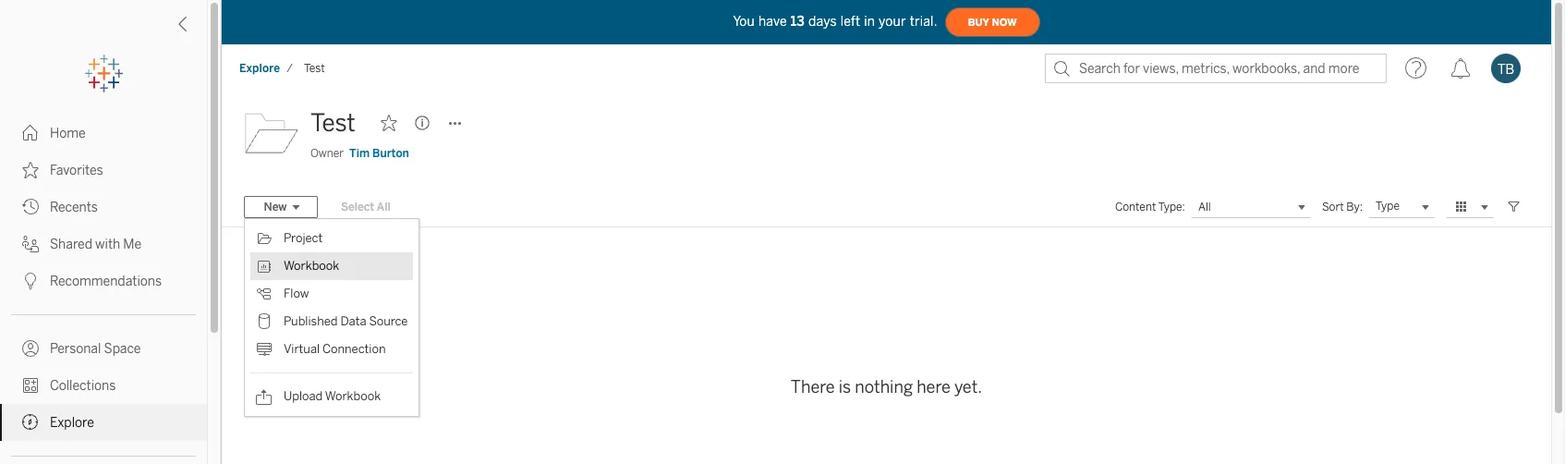 Task type: vqa. For each thing, say whether or not it's contained in the screenshot.
bottom favorites.
no



Task type: locate. For each thing, give the bounding box(es) containing it.
0 vertical spatial workbook
[[284, 259, 339, 273]]

test
[[304, 62, 325, 75], [311, 108, 356, 138]]

/
[[287, 62, 293, 75]]

by text only_f5he34f image
[[22, 125, 39, 141], [22, 162, 39, 178], [22, 199, 39, 215], [22, 273, 39, 289], [22, 414, 39, 431]]

workbook down "project"
[[284, 259, 339, 273]]

test element
[[299, 62, 331, 75]]

1 vertical spatial explore
[[50, 415, 94, 431]]

owner
[[311, 147, 344, 160]]

0 vertical spatial test
[[304, 62, 325, 75]]

new button
[[244, 196, 318, 218]]

explore
[[239, 62, 280, 75], [50, 415, 94, 431]]

by text only_f5he34f image left home on the left top of the page
[[22, 125, 39, 141]]

2 by text only_f5he34f image from the top
[[22, 340, 39, 357]]

1 horizontal spatial explore
[[239, 62, 280, 75]]

recommendations link
[[0, 263, 207, 300]]

0 horizontal spatial explore
[[50, 415, 94, 431]]

by text only_f5he34f image
[[22, 236, 39, 252], [22, 340, 39, 357], [22, 377, 39, 394]]

upload
[[284, 390, 323, 403]]

test right /
[[304, 62, 325, 75]]

by text only_f5he34f image inside favorites link
[[22, 162, 39, 178]]

you have 13 days left in your trial.
[[733, 13, 938, 29]]

nothing
[[855, 377, 913, 397]]

shared
[[50, 237, 92, 252]]

4 by text only_f5he34f image from the top
[[22, 273, 39, 289]]

explore link
[[238, 61, 281, 76], [0, 404, 207, 441]]

recents link
[[0, 189, 207, 226]]

you
[[733, 13, 755, 29]]

virtual connection
[[284, 342, 386, 356]]

1 vertical spatial test
[[311, 108, 356, 138]]

3 by text only_f5he34f image from the top
[[22, 377, 39, 394]]

1 vertical spatial workbook
[[325, 390, 381, 403]]

project image
[[244, 104, 300, 160]]

select all button
[[329, 196, 403, 218]]

published data source
[[284, 315, 408, 329]]

now
[[993, 16, 1017, 28]]

owner tim burton
[[311, 147, 409, 160]]

5 by text only_f5he34f image from the top
[[22, 414, 39, 431]]

explore left /
[[239, 62, 280, 75]]

navigation panel element
[[0, 55, 207, 464]]

by text only_f5he34f image for explore
[[22, 414, 39, 431]]

by text only_f5he34f image left recommendations
[[22, 273, 39, 289]]

home link
[[0, 115, 207, 152]]

by text only_f5he34f image left recents on the left top
[[22, 199, 39, 215]]

collections
[[50, 378, 116, 394]]

by text only_f5he34f image for favorites
[[22, 162, 39, 178]]

by:
[[1347, 201, 1363, 213]]

1 by text only_f5he34f image from the top
[[22, 125, 39, 141]]

3 by text only_f5he34f image from the top
[[22, 199, 39, 215]]

by text only_f5he34f image left collections
[[22, 377, 39, 394]]

shared with me link
[[0, 226, 207, 263]]

by text only_f5he34f image inside personal space link
[[22, 340, 39, 357]]

by text only_f5he34f image for recommendations
[[22, 273, 39, 289]]

your
[[879, 13, 907, 29]]

0 vertical spatial explore
[[239, 62, 280, 75]]

select all
[[341, 201, 391, 213]]

upload workbook
[[284, 390, 381, 403]]

by text only_f5he34f image left personal
[[22, 340, 39, 357]]

2 vertical spatial by text only_f5he34f image
[[22, 377, 39, 394]]

by text only_f5he34f image inside the collections link
[[22, 377, 39, 394]]

source
[[369, 315, 408, 329]]

sort by:
[[1323, 201, 1363, 213]]

2 by text only_f5he34f image from the top
[[22, 162, 39, 178]]

workbook
[[284, 259, 339, 273], [325, 390, 381, 403]]

sort
[[1323, 201, 1345, 213]]

by text only_f5he34f image inside recommendations link
[[22, 273, 39, 289]]

personal space link
[[0, 330, 207, 367]]

explore link left /
[[238, 61, 281, 76]]

type:
[[1159, 201, 1186, 213]]

by text only_f5he34f image inside 'shared with me' link
[[22, 236, 39, 252]]

content
[[1116, 201, 1157, 213]]

menu
[[245, 219, 419, 416]]

by text only_f5he34f image inside recents link
[[22, 199, 39, 215]]

published
[[284, 315, 338, 329]]

main navigation. press the up and down arrow keys to access links. element
[[0, 115, 207, 464]]

1 vertical spatial by text only_f5he34f image
[[22, 340, 39, 357]]

tim burton link
[[349, 145, 409, 162]]

by text only_f5he34f image down the collections link
[[22, 414, 39, 431]]

test up owner
[[311, 108, 356, 138]]

buy now
[[968, 16, 1017, 28]]

explore for explore
[[50, 415, 94, 431]]

explore down collections
[[50, 415, 94, 431]]

trial.
[[910, 13, 938, 29]]

by text only_f5he34f image left favorites
[[22, 162, 39, 178]]

explore link down collections
[[0, 404, 207, 441]]

by text only_f5he34f image inside home link
[[22, 125, 39, 141]]

1 by text only_f5he34f image from the top
[[22, 236, 39, 252]]

13
[[791, 13, 805, 29]]

0 vertical spatial by text only_f5he34f image
[[22, 236, 39, 252]]

there is nothing here yet.
[[791, 377, 983, 397]]

workbook inside menu item
[[284, 259, 339, 273]]

select
[[341, 201, 375, 213]]

by text only_f5he34f image left shared
[[22, 236, 39, 252]]

workbook down connection
[[325, 390, 381, 403]]

1 vertical spatial explore link
[[0, 404, 207, 441]]

0 vertical spatial explore link
[[238, 61, 281, 76]]

0 horizontal spatial explore link
[[0, 404, 207, 441]]

explore inside "main navigation. press the up and down arrow keys to access links." element
[[50, 415, 94, 431]]



Task type: describe. For each thing, give the bounding box(es) containing it.
1 horizontal spatial explore link
[[238, 61, 281, 76]]

recents
[[50, 200, 98, 215]]

menu containing project
[[245, 219, 419, 416]]

by text only_f5he34f image for recents
[[22, 199, 39, 215]]

new
[[264, 201, 287, 213]]

personal space
[[50, 341, 141, 357]]

project
[[284, 232, 323, 245]]

buy
[[968, 16, 990, 28]]

here
[[917, 377, 951, 397]]

home
[[50, 126, 86, 141]]

days
[[809, 13, 837, 29]]

all
[[377, 201, 391, 213]]

tim
[[349, 147, 370, 160]]

favorites
[[50, 163, 103, 178]]

personal
[[50, 341, 101, 357]]

burton
[[373, 147, 409, 160]]

me
[[123, 237, 142, 252]]

is
[[839, 377, 852, 397]]

left
[[841, 13, 861, 29]]

content type:
[[1116, 201, 1186, 213]]

by text only_f5he34f image for shared
[[22, 236, 39, 252]]

there
[[791, 377, 835, 397]]

yet.
[[955, 377, 983, 397]]

with
[[95, 237, 120, 252]]

by text only_f5he34f image for home
[[22, 125, 39, 141]]

in
[[865, 13, 876, 29]]

explore /
[[239, 62, 293, 75]]

buy now button
[[945, 7, 1041, 37]]

favorites link
[[0, 152, 207, 189]]

by text only_f5he34f image for personal
[[22, 340, 39, 357]]

have
[[759, 13, 787, 29]]

flow
[[284, 287, 309, 301]]

collections link
[[0, 367, 207, 404]]

explore for explore /
[[239, 62, 280, 75]]

shared with me
[[50, 237, 142, 252]]

recommendations
[[50, 274, 162, 289]]

workbook menu item
[[251, 252, 414, 280]]

connection
[[323, 342, 386, 356]]

space
[[104, 341, 141, 357]]

virtual
[[284, 342, 320, 356]]

data
[[341, 315, 367, 329]]



